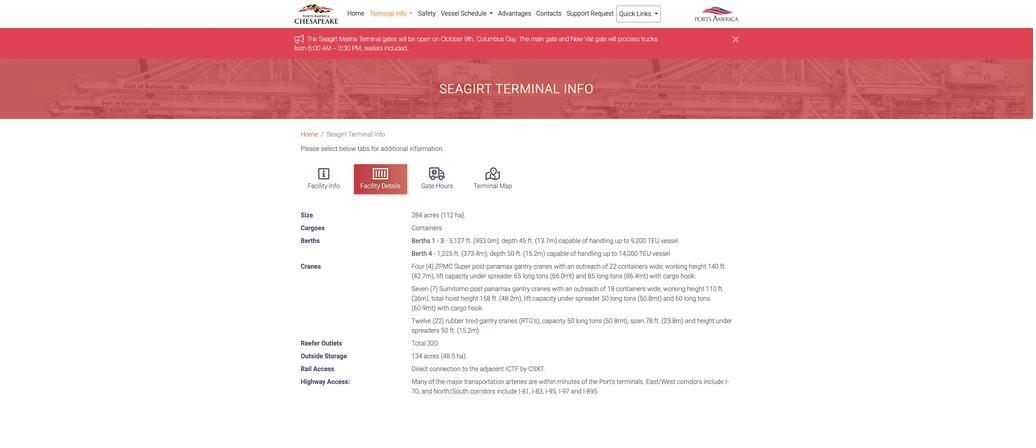 Task type: describe. For each thing, give the bounding box(es) containing it.
9th,
[[465, 35, 475, 43]]

1 vertical spatial include
[[497, 388, 517, 396]]

facility for facility details
[[361, 182, 380, 190]]

ha). for 134 acres (48.5 ha).
[[457, 353, 467, 360]]

capacity inside twelve (22) rubber tired gantry cranes (rtg's); capacity 50 long tons (50.8mt), span 78 ft. (23.8m) and height under spreaders 50 ft. (15.2m).
[[542, 317, 566, 325]]

main
[[532, 35, 544, 43]]

contacts link
[[534, 6, 565, 22]]

(42.7m),
[[412, 273, 435, 280]]

and right 97
[[571, 388, 582, 396]]

895.​
[[587, 388, 599, 396]]

berth 4 - 1,225 ft. (373.4m); depth 50 ft. (15.2m) capable of handling up to 14,000 teu vessel
[[412, 250, 671, 258]]

140
[[708, 263, 719, 271]]

capacity inside seven (7) sumitomo post-panamax gantry cranes with an outreach of 18 containers wide; working height 110 ft. (36m), total hoist height 158 ft. (48.2m), lift capacity under spreader 50 long tons (50.8mt) and 60 long tons (60.9mt) with cargo hook.
[[533, 295, 557, 303]]

facility details
[[361, 182, 401, 190]]

be
[[409, 35, 415, 43]]

(48.5
[[441, 353, 455, 360]]

(rtg's);
[[519, 317, 541, 325]]

45
[[519, 237, 527, 245]]

terminal map link
[[467, 164, 519, 194]]

0 vertical spatial home
[[348, 10, 365, 17]]

50 left (15.2m)
[[508, 250, 515, 258]]

schedule
[[461, 10, 487, 17]]

tons left (50.8mt)
[[624, 295, 637, 303]]

span
[[631, 317, 644, 325]]

height left 110
[[687, 285, 705, 293]]

access
[[313, 366, 335, 373]]

contacts
[[537, 10, 562, 17]]

the seagirt marine terminal gates will be open on october 9th, columbus day. the main gate and new vail gate will process trucks from 6:00 am – 3:30 pm, reefers included.
[[295, 35, 658, 52]]

gantry inside four (4) zpmc super post-panamax gantry cranes with an outreach of 22 containers wide; working height 140 ft. (42.7m), lift capacity under spreader 65 long tons (66.0mt) and 85 long tons (86.4mt) with cargo hook.
[[515, 263, 532, 271]]

and inside seven (7) sumitomo post-panamax gantry cranes with an outreach of 18 containers wide; working height 110 ft. (36m), total hoist height 158 ft. (48.2m), lift capacity under spreader 50 long tons (50.8mt) and 60 long tons (60.9mt) with cargo hook.
[[664, 295, 674, 303]]

3,127
[[449, 237, 465, 245]]

0 vertical spatial vessel
[[661, 237, 679, 245]]

ft. right 110
[[719, 285, 724, 293]]

4
[[429, 250, 432, 258]]

please
[[301, 145, 320, 153]]

reefer
[[301, 340, 320, 348]]

information.
[[410, 145, 444, 153]]

zpmc
[[436, 263, 453, 271]]

2 gate from the left
[[596, 35, 607, 43]]

long right 60
[[685, 295, 697, 303]]

(86.4mt)
[[625, 273, 649, 280]]

advantages link
[[496, 6, 534, 22]]

tons down 110
[[698, 295, 711, 303]]

70,
[[412, 388, 420, 396]]

facility info link
[[302, 164, 347, 194]]

below
[[339, 145, 356, 153]]

height left '158'
[[461, 295, 479, 303]]

2 vertical spatial seagirt
[[327, 131, 347, 138]]

highway
[[301, 378, 326, 386]]

(13.7m)
[[535, 237, 557, 245]]

14,000
[[619, 250, 638, 258]]

50 inside seven (7) sumitomo post-panamax gantry cranes with an outreach of 18 containers wide; working height 110 ft. (36m), total hoist height 158 ft. (48.2m), lift capacity under spreader 50 long tons (50.8mt) and 60 long tons (60.9mt) with cargo hook.
[[602, 295, 609, 303]]

gate hours link
[[415, 164, 460, 194]]

9,200
[[631, 237, 647, 245]]

containers inside seven (7) sumitomo post-panamax gantry cranes with an outreach of 18 containers wide; working height 110 ft. (36m), total hoist height 158 ft. (48.2m), lift capacity under spreader 50 long tons (50.8mt) and 60 long tons (60.9mt) with cargo hook.
[[617, 285, 646, 293]]

(36m),
[[412, 295, 430, 303]]

and right 70, in the bottom of the page
[[422, 388, 432, 396]]

ft. inside four (4) zpmc super post-panamax gantry cranes with an outreach of 22 containers wide; working height 140 ft. (42.7m), lift capacity under spreader 65 long tons (66.0mt) and 85 long tons (86.4mt) with cargo hook.
[[721, 263, 726, 271]]

1 will from the left
[[399, 35, 407, 43]]

gantry inside twelve (22) rubber tired gantry cranes (rtg's); capacity 50 long tons (50.8mt), span 78 ft. (23.8m) and height under spreaders 50 ft. (15.2m).
[[480, 317, 498, 325]]

50 down seven (7) sumitomo post-panamax gantry cranes with an outreach of 18 containers wide; working height 110 ft. (36m), total hoist height 158 ft. (48.2m), lift capacity under spreader 50 long tons (50.8mt) and 60 long tons (60.9mt) with cargo hook. at the bottom of the page
[[568, 317, 575, 325]]

long right 85 in the bottom of the page
[[597, 273, 609, 280]]

additional
[[381, 145, 408, 153]]

1
[[432, 237, 436, 245]]

0 horizontal spatial home link
[[301, 131, 318, 138]]

terminal inside tab list
[[474, 182, 498, 190]]

(7)
[[430, 285, 438, 293]]

under inside seven (7) sumitomo post-panamax gantry cranes with an outreach of 18 containers wide; working height 110 ft. (36m), total hoist height 158 ft. (48.2m), lift capacity under spreader 50 long tons (50.8mt) and 60 long tons (60.9mt) with cargo hook.
[[558, 295, 574, 303]]

(4)
[[426, 263, 434, 271]]

berths for berths 1 - 3 - 3,127 ft. (953.0m); depth 45 ft. (13.7m) capable of handling up to 9,200 teu vessel
[[412, 237, 431, 245]]

north/south
[[434, 388, 469, 396]]

for
[[372, 145, 379, 153]]

134
[[412, 353, 423, 360]]

cranes inside seven (7) sumitomo post-panamax gantry cranes with an outreach of 18 containers wide; working height 110 ft. (36m), total hoist height 158 ft. (48.2m), lift capacity under spreader 50 long tons (50.8mt) and 60 long tons (60.9mt) with cargo hook.
[[532, 285, 551, 293]]

height inside four (4) zpmc super post-panamax gantry cranes with an outreach of 22 containers wide; working height 140 ft. (42.7m), lift capacity under spreader 65 long tons (66.0mt) and 85 long tons (86.4mt) with cargo hook.
[[689, 263, 707, 271]]

ft. right 1,225
[[454, 250, 460, 258]]

working inside seven (7) sumitomo post-panamax gantry cranes with an outreach of 18 containers wide; working height 110 ft. (36m), total hoist height 158 ft. (48.2m), lift capacity under spreader 50 long tons (50.8mt) and 60 long tons (60.9mt) with cargo hook.
[[664, 285, 686, 293]]

0 vertical spatial home link
[[345, 6, 367, 22]]

connection
[[430, 366, 461, 373]]

of inside seven (7) sumitomo post-panamax gantry cranes with an outreach of 18 containers wide; working height 110 ft. (36m), total hoist height 158 ft. (48.2m), lift capacity under spreader 50 long tons (50.8mt) and 60 long tons (60.9mt) with cargo hook.
[[601, 285, 606, 293]]

highway access:
[[301, 378, 350, 386]]

hook. inside four (4) zpmc super post-panamax gantry cranes with an outreach of 22 containers wide; working height 140 ft. (42.7m), lift capacity under spreader 65 long tons (66.0mt) and 85 long tons (86.4mt) with cargo hook.
[[681, 273, 696, 280]]

request
[[591, 10, 614, 17]]

6:00
[[308, 44, 321, 52]]

bullhorn image
[[295, 34, 307, 43]]

(15.2m)
[[524, 250, 546, 258]]

0 vertical spatial depth
[[502, 237, 518, 245]]

0 vertical spatial seagirt terminal info
[[440, 81, 594, 97]]

gates
[[383, 35, 397, 43]]

ft. down 45
[[516, 250, 522, 258]]

cranes inside twelve (22) rubber tired gantry cranes (rtg's); capacity 50 long tons (50.8mt), span 78 ft. (23.8m) and height under spreaders 50 ft. (15.2m).
[[499, 317, 518, 325]]

storage
[[325, 353, 347, 360]]

gate
[[421, 182, 435, 190]]

with right (86.4mt)
[[650, 273, 662, 280]]

(48.2m),
[[500, 295, 523, 303]]

an inside four (4) zpmc super post-panamax gantry cranes with an outreach of 22 containers wide; working height 140 ft. (42.7m), lift capacity under spreader 65 long tons (66.0mt) and 85 long tons (86.4mt) with cargo hook.
[[568, 263, 575, 271]]

1 horizontal spatial up
[[615, 237, 622, 245]]

port's
[[600, 378, 616, 386]]

110
[[706, 285, 717, 293]]

transportation
[[465, 378, 504, 386]]

1 vertical spatial corridors
[[471, 388, 496, 396]]

outreach inside four (4) zpmc super post-panamax gantry cranes with an outreach of 22 containers wide; working height 140 ft. (42.7m), lift capacity under spreader 65 long tons (66.0mt) and 85 long tons (86.4mt) with cargo hook.
[[576, 263, 601, 271]]

85
[[588, 273, 595, 280]]

long right the 65 on the bottom of the page
[[523, 273, 535, 280]]

marine
[[340, 35, 357, 43]]

1 horizontal spatial include
[[704, 378, 724, 386]]

open
[[417, 35, 431, 43]]

tabs
[[358, 145, 370, 153]]

four (4) zpmc super post-panamax gantry cranes with an outreach of 22 containers wide; working height 140 ft. (42.7m), lift capacity under spreader 65 long tons (66.0mt) and 85 long tons (86.4mt) with cargo hook.
[[412, 263, 726, 280]]

under inside four (4) zpmc super post-panamax gantry cranes with an outreach of 22 containers wide; working height 140 ft. (42.7m), lift capacity under spreader 65 long tons (66.0mt) and 85 long tons (86.4mt) with cargo hook.
[[470, 273, 487, 280]]

(66.0mt)
[[551, 273, 575, 280]]

under inside twelve (22) rubber tired gantry cranes (rtg's); capacity 50 long tons (50.8mt), span 78 ft. (23.8m) and height under spreaders 50 ft. (15.2m).
[[717, 317, 733, 325]]

tons inside twelve (22) rubber tired gantry cranes (rtg's); capacity 50 long tons (50.8mt), span 78 ft. (23.8m) and height under spreaders 50 ft. (15.2m).
[[590, 317, 602, 325]]

ft. right 45
[[528, 237, 534, 245]]

1 the from the left
[[307, 35, 317, 43]]

within
[[539, 378, 556, 386]]

spreader inside seven (7) sumitomo post-panamax gantry cranes with an outreach of 18 containers wide; working height 110 ft. (36m), total hoist height 158 ft. (48.2m), lift capacity under spreader 50 long tons (50.8mt) and 60 long tons (60.9mt) with cargo hook.
[[576, 295, 600, 303]]

cranes inside four (4) zpmc super post-panamax gantry cranes with an outreach of 22 containers wide; working height 140 ft. (42.7m), lift capacity under spreader 65 long tons (66.0mt) and 85 long tons (86.4mt) with cargo hook.
[[534, 263, 553, 271]]

0 horizontal spatial the
[[436, 378, 445, 386]]

by
[[521, 366, 527, 373]]

rail
[[301, 366, 312, 373]]

acres for 284
[[424, 212, 440, 219]]

78
[[646, 317, 653, 325]]

east/west
[[647, 378, 676, 386]]

lift inside seven (7) sumitomo post-panamax gantry cranes with an outreach of 18 containers wide; working height 110 ft. (36m), total hoist height 158 ft. (48.2m), lift capacity under spreader 50 long tons (50.8mt) and 60 long tons (60.9mt) with cargo hook.
[[524, 295, 531, 303]]

seagirt inside the seagirt marine terminal gates will be open on october 9th, columbus day. the main gate and new vail gate will process trucks from 6:00 am – 3:30 pm, reefers included.
[[319, 35, 338, 43]]

facility details link
[[354, 164, 407, 194]]

included.
[[385, 44, 409, 52]]

50 down (22)
[[441, 327, 449, 335]]

gantry inside seven (7) sumitomo post-panamax gantry cranes with an outreach of 18 containers wide; working height 110 ft. (36m), total hoist height 158 ft. (48.2m), lift capacity under spreader 50 long tons (50.8mt) and 60 long tons (60.9mt) with cargo hook.
[[513, 285, 530, 293]]

terminal info link
[[367, 6, 416, 22]]

outside storage
[[301, 353, 347, 360]]

tons down 22
[[611, 273, 623, 280]]

ft. down the rubber
[[450, 327, 456, 335]]

new
[[571, 35, 583, 43]]

post- inside four (4) zpmc super post-panamax gantry cranes with an outreach of 22 containers wide; working height 140 ft. (42.7m), lift capacity under spreader 65 long tons (66.0mt) and 85 long tons (86.4mt) with cargo hook.
[[472, 263, 487, 271]]

ha). for 284 acres (112 ha).
[[455, 212, 466, 219]]

vail
[[585, 35, 594, 43]]

twelve (22) rubber tired gantry cranes (rtg's); capacity 50 long tons (50.8mt), span 78 ft. (23.8m) and height under spreaders 50 ft. (15.2m).
[[412, 317, 733, 335]]



Task type: locate. For each thing, give the bounding box(es) containing it.
0 horizontal spatial cargo
[[451, 305, 467, 312]]

wide; inside four (4) zpmc super post-panamax gantry cranes with an outreach of 22 containers wide; working height 140 ft. (42.7m), lift capacity under spreader 65 long tons (66.0mt) and 85 long tons (86.4mt) with cargo hook.
[[650, 263, 664, 271]]

hook. down '158'
[[468, 305, 484, 312]]

(23.8m)
[[662, 317, 684, 325]]

1,225
[[437, 250, 453, 258]]

wide; inside seven (7) sumitomo post-panamax gantry cranes with an outreach of 18 containers wide; working height 110 ft. (36m), total hoist height 158 ft. (48.2m), lift capacity under spreader 50 long tons (50.8mt) and 60 long tons (60.9mt) with cargo hook.
[[648, 285, 662, 293]]

0 horizontal spatial facility
[[308, 182, 328, 190]]

the up 6:00
[[307, 35, 317, 43]]

vessel right 9,200 at the bottom
[[661, 237, 679, 245]]

ft. right 3,127
[[466, 237, 472, 245]]

cargo inside seven (7) sumitomo post-panamax gantry cranes with an outreach of 18 containers wide; working height 110 ft. (36m), total hoist height 158 ft. (48.2m), lift capacity under spreader 50 long tons (50.8mt) and 60 long tons (60.9mt) with cargo hook.
[[451, 305, 467, 312]]

1 vertical spatial wide;
[[648, 285, 662, 293]]

support request
[[567, 10, 614, 17]]

containers inside four (4) zpmc super post-panamax gantry cranes with an outreach of 22 containers wide; working height 140 ft. (42.7m), lift capacity under spreader 65 long tons (66.0mt) and 85 long tons (86.4mt) with cargo hook.
[[619, 263, 648, 271]]

berths left 1
[[412, 237, 431, 245]]

- right 4
[[434, 250, 436, 258]]

direct connection to the adjacent ictf by csxt.
[[412, 366, 545, 373]]

acres
[[424, 212, 440, 219], [424, 353, 440, 360]]

0 vertical spatial lift
[[437, 273, 444, 280]]

1 vertical spatial working
[[664, 285, 686, 293]]

long down the 18
[[611, 295, 623, 303]]

1 horizontal spatial facility
[[361, 182, 380, 190]]

1 horizontal spatial home link
[[345, 6, 367, 22]]

1 vertical spatial acres
[[424, 353, 440, 360]]

cargo
[[664, 273, 680, 280], [451, 305, 467, 312]]

post- down (373.4m);
[[472, 263, 487, 271]]

tons
[[537, 273, 549, 280], [611, 273, 623, 280], [624, 295, 637, 303], [698, 295, 711, 303], [590, 317, 602, 325]]

support
[[567, 10, 590, 17]]

2 vertical spatial cranes
[[499, 317, 518, 325]]

1 vertical spatial spreader
[[576, 295, 600, 303]]

0 vertical spatial hook.
[[681, 273, 696, 280]]

–
[[333, 44, 336, 52]]

1 vertical spatial ha).
[[457, 353, 467, 360]]

tired
[[466, 317, 478, 325]]

seven
[[412, 285, 429, 293]]

and inside twelve (22) rubber tired gantry cranes (rtg's); capacity 50 long tons (50.8mt), span 78 ft. (23.8m) and height under spreaders 50 ft. (15.2m).
[[686, 317, 696, 325]]

containers
[[412, 225, 442, 232]]

height left "140" at the right bottom of the page
[[689, 263, 707, 271]]

depth left 45
[[502, 237, 518, 245]]

home link up please
[[301, 131, 318, 138]]

lift right (48.2m), at bottom
[[524, 295, 531, 303]]

0 vertical spatial cargo
[[664, 273, 680, 280]]

0 vertical spatial capacity
[[445, 273, 469, 280]]

0 vertical spatial post-
[[472, 263, 487, 271]]

handling up 85 in the bottom of the page
[[578, 250, 602, 258]]

cargo inside four (4) zpmc super post-panamax gantry cranes with an outreach of 22 containers wide; working height 140 ft. (42.7m), lift capacity under spreader 65 long tons (66.0mt) and 85 long tons (86.4mt) with cargo hook.
[[664, 273, 680, 280]]

0 vertical spatial working
[[666, 263, 688, 271]]

ha). right (112
[[455, 212, 466, 219]]

teu down 9,200 at the bottom
[[640, 250, 651, 258]]

reefers
[[365, 44, 383, 52]]

3:30
[[338, 44, 351, 52]]

and inside the seagirt marine terminal gates will be open on october 9th, columbus day. the main gate and new vail gate will process trucks from 6:00 am – 3:30 pm, reefers included.
[[559, 35, 569, 43]]

0 horizontal spatial the
[[307, 35, 317, 43]]

0 vertical spatial capable
[[559, 237, 581, 245]]

process
[[618, 35, 640, 43]]

1 horizontal spatial lift
[[524, 295, 531, 303]]

1 vertical spatial home link
[[301, 131, 318, 138]]

seagirt terminal info
[[440, 81, 594, 97], [327, 131, 385, 138]]

1 vertical spatial depth
[[490, 250, 506, 258]]

total
[[412, 340, 426, 348]]

0 horizontal spatial hook.
[[468, 305, 484, 312]]

(953.0m);
[[474, 237, 500, 245]]

under down (66.0mt)
[[558, 295, 574, 303]]

50 down the 18
[[602, 295, 609, 303]]

spreader inside four (4) zpmc super post-panamax gantry cranes with an outreach of 22 containers wide; working height 140 ft. (42.7m), lift capacity under spreader 65 long tons (66.0mt) and 85 long tons (86.4mt) with cargo hook.
[[488, 273, 513, 280]]

2 facility from the left
[[361, 182, 380, 190]]

facility left details on the left top of the page
[[361, 182, 380, 190]]

outreach inside seven (7) sumitomo post-panamax gantry cranes with an outreach of 18 containers wide; working height 110 ft. (36m), total hoist height 158 ft. (48.2m), lift capacity under spreader 50 long tons (50.8mt) and 60 long tons (60.9mt) with cargo hook.
[[574, 285, 599, 293]]

1 horizontal spatial gate
[[596, 35, 607, 43]]

65
[[514, 273, 521, 280]]

1 vertical spatial cranes
[[532, 285, 551, 293]]

close image
[[733, 35, 739, 44]]

details
[[382, 182, 401, 190]]

post- up '158'
[[471, 285, 485, 293]]

berths 1 - 3 - 3,127 ft. (953.0m); depth 45 ft. (13.7m) capable of handling up to 9,200 teu vessel
[[412, 237, 679, 245]]

ha). right the "(48.5"
[[457, 353, 467, 360]]

2 horizontal spatial -
[[446, 237, 448, 245]]

corridors right east/west
[[677, 378, 703, 386]]

facility
[[308, 182, 328, 190], [361, 182, 380, 190]]

acres up containers
[[424, 212, 440, 219]]

the down connection
[[436, 378, 445, 386]]

with up (66.0mt)
[[554, 263, 566, 271]]

1 vertical spatial an
[[566, 285, 573, 293]]

outreach up 85 in the bottom of the page
[[576, 263, 601, 271]]

and left 85 in the bottom of the page
[[576, 273, 587, 280]]

0 vertical spatial gantry
[[515, 263, 532, 271]]

info
[[396, 10, 407, 17], [564, 81, 594, 97], [374, 131, 385, 138], [329, 182, 340, 190]]

ft. right "140" at the right bottom of the page
[[721, 263, 726, 271]]

containers down (86.4mt)
[[617, 285, 646, 293]]

corridors
[[677, 378, 703, 386], [471, 388, 496, 396]]

1 vertical spatial panamax
[[485, 285, 511, 293]]

1 vertical spatial seagirt terminal info
[[327, 131, 385, 138]]

- right 3
[[446, 237, 448, 245]]

handling
[[590, 237, 614, 245], [578, 250, 602, 258]]

long inside twelve (22) rubber tired gantry cranes (rtg's); capacity 50 long tons (50.8mt), span 78 ft. (23.8m) and height under spreaders 50 ft. (15.2m).
[[576, 317, 588, 325]]

cranes
[[534, 263, 553, 271], [532, 285, 551, 293], [499, 317, 518, 325]]

0 horizontal spatial up
[[604, 250, 611, 258]]

corridors down transportation
[[471, 388, 496, 396]]

with down total
[[438, 305, 449, 312]]

facility for facility info
[[308, 182, 328, 190]]

capacity down super
[[445, 273, 469, 280]]

depth down the (953.0m);
[[490, 250, 506, 258]]

select
[[321, 145, 338, 153]]

sumitomo
[[440, 285, 469, 293]]

panamax
[[487, 263, 513, 271], [485, 285, 511, 293]]

284
[[412, 212, 423, 219]]

2 acres from the top
[[424, 353, 440, 360]]

0 horizontal spatial include
[[497, 388, 517, 396]]

1 vertical spatial cargo
[[451, 305, 467, 312]]

0 vertical spatial ha).
[[455, 212, 466, 219]]

facility inside the facility info link
[[308, 182, 328, 190]]

vessel schedule link
[[439, 6, 496, 22]]

1 vertical spatial containers
[[617, 285, 646, 293]]

from
[[295, 44, 306, 52]]

0 vertical spatial under
[[470, 273, 487, 280]]

to
[[624, 237, 630, 245], [612, 250, 618, 258], [463, 366, 468, 373]]

0 vertical spatial teu
[[648, 237, 660, 245]]

- for 3
[[437, 237, 439, 245]]

tons left (66.0mt)
[[537, 273, 549, 280]]

0 vertical spatial an
[[568, 263, 575, 271]]

0 vertical spatial cranes
[[534, 263, 553, 271]]

lift down zpmc
[[437, 273, 444, 280]]

0 horizontal spatial seagirt terminal info
[[327, 131, 385, 138]]

tons left "(50.8mt),"
[[590, 317, 602, 325]]

1 vertical spatial post-
[[471, 285, 485, 293]]

panamax down (373.4m);
[[487, 263, 513, 271]]

1 horizontal spatial spreader
[[576, 295, 600, 303]]

up up 14,000
[[615, 237, 622, 245]]

158
[[480, 295, 491, 303]]

include
[[704, 378, 724, 386], [497, 388, 517, 396]]

access:
[[327, 378, 350, 386]]

cranes down (66.0mt)
[[532, 285, 551, 293]]

gantry down the 65 on the bottom of the page
[[513, 285, 530, 293]]

terminal
[[370, 10, 394, 17], [359, 35, 381, 43], [496, 81, 561, 97], [348, 131, 373, 138], [474, 182, 498, 190]]

to up 22
[[612, 250, 618, 258]]

under down super
[[470, 273, 487, 280]]

1 horizontal spatial corridors
[[677, 378, 703, 386]]

long down seven (7) sumitomo post-panamax gantry cranes with an outreach of 18 containers wide; working height 110 ft. (36m), total hoist height 158 ft. (48.2m), lift capacity under spreader 50 long tons (50.8mt) and 60 long tons (60.9mt) with cargo hook. at the bottom of the page
[[576, 317, 588, 325]]

0 vertical spatial to
[[624, 237, 630, 245]]

and right (23.8m)
[[686, 317, 696, 325]]

an down (66.0mt)
[[566, 285, 573, 293]]

1 horizontal spatial berths
[[412, 237, 431, 245]]

info inside tab list
[[329, 182, 340, 190]]

1 vertical spatial handling
[[578, 250, 602, 258]]

1 vertical spatial seagirt
[[440, 81, 493, 97]]

1 vertical spatial teu
[[640, 250, 651, 258]]

panamax inside seven (7) sumitomo post-panamax gantry cranes with an outreach of 18 containers wide; working height 110 ft. (36m), total hoist height 158 ft. (48.2m), lift capacity under spreader 50 long tons (50.8mt) and 60 long tons (60.9mt) with cargo hook.
[[485, 285, 511, 293]]

spreader left the 65 on the bottom of the page
[[488, 273, 513, 280]]

ft. right 78
[[655, 317, 660, 325]]

capacity
[[445, 273, 469, 280], [533, 295, 557, 303], [542, 317, 566, 325]]

cargo down hoist
[[451, 305, 467, 312]]

spreader down 85 in the bottom of the page
[[576, 295, 600, 303]]

tab list containing facility info
[[298, 160, 739, 198]]

teu right 9,200 at the bottom
[[648, 237, 660, 245]]

0 horizontal spatial gate
[[546, 35, 558, 43]]

1 vertical spatial hook.
[[468, 305, 484, 312]]

2 horizontal spatial to
[[624, 237, 630, 245]]

containers up (86.4mt)
[[619, 263, 648, 271]]

pm,
[[352, 44, 363, 52]]

super
[[455, 263, 471, 271]]

under down 110
[[717, 317, 733, 325]]

- for 1,225
[[434, 250, 436, 258]]

1 horizontal spatial seagirt terminal info
[[440, 81, 594, 97]]

1 vertical spatial outreach
[[574, 285, 599, 293]]

320
[[428, 340, 438, 348]]

the right the day.
[[520, 35, 530, 43]]

home up please
[[301, 131, 318, 138]]

please select below tabs for additional information.
[[301, 145, 444, 153]]

panamax inside four (4) zpmc super post-panamax gantry cranes with an outreach of 22 containers wide; working height 140 ft. (42.7m), lift capacity under spreader 65 long tons (66.0mt) and 85 long tons (86.4mt) with cargo hook.
[[487, 263, 513, 271]]

berths
[[301, 237, 320, 245], [412, 237, 431, 245]]

an inside seven (7) sumitomo post-panamax gantry cranes with an outreach of 18 containers wide; working height 110 ft. (36m), total hoist height 158 ft. (48.2m), lift capacity under spreader 50 long tons (50.8mt) and 60 long tons (60.9mt) with cargo hook.
[[566, 285, 573, 293]]

cargo up 60
[[664, 273, 680, 280]]

and left new on the top
[[559, 35, 569, 43]]

map
[[500, 182, 512, 190]]

18
[[608, 285, 615, 293]]

vessel right 14,000
[[653, 250, 671, 258]]

berths for berths
[[301, 237, 320, 245]]

an
[[568, 263, 575, 271], [566, 285, 573, 293]]

1 acres from the top
[[424, 212, 440, 219]]

working inside four (4) zpmc super post-panamax gantry cranes with an outreach of 22 containers wide; working height 140 ft. (42.7m), lift capacity under spreader 65 long tons (66.0mt) and 85 long tons (86.4mt) with cargo hook.
[[666, 263, 688, 271]]

1 facility from the left
[[308, 182, 328, 190]]

will left be
[[399, 35, 407, 43]]

vessel
[[661, 237, 679, 245], [653, 250, 671, 258]]

will left process
[[609, 35, 617, 43]]

0 vertical spatial panamax
[[487, 263, 513, 271]]

0 horizontal spatial berths
[[301, 237, 320, 245]]

2 vertical spatial to
[[463, 366, 468, 373]]

0 vertical spatial spreader
[[488, 273, 513, 280]]

post- inside seven (7) sumitomo post-panamax gantry cranes with an outreach of 18 containers wide; working height 110 ft. (36m), total hoist height 158 ft. (48.2m), lift capacity under spreader 50 long tons (50.8mt) and 60 long tons (60.9mt) with cargo hook.
[[471, 285, 485, 293]]

gate right main
[[546, 35, 558, 43]]

reefer outlets
[[301, 340, 342, 348]]

gantry right tired
[[480, 317, 498, 325]]

1 gate from the left
[[546, 35, 558, 43]]

hours
[[436, 182, 453, 190]]

terminal map
[[474, 182, 512, 190]]

1 vertical spatial under
[[558, 295, 574, 303]]

the seagirt marine terminal gates will be open on october 9th, columbus day. the main gate and new vail gate will process trucks from 6:00 am – 3:30 pm, reefers included. alert
[[0, 28, 1034, 59]]

minutes
[[558, 378, 580, 386]]

csxt.
[[529, 366, 545, 373]]

terminal info
[[370, 10, 408, 17]]

major
[[447, 378, 463, 386]]

lift inside four (4) zpmc super post-panamax gantry cranes with an outreach of 22 containers wide; working height 140 ft. (42.7m), lift capacity under spreader 65 long tons (66.0mt) and 85 long tons (86.4mt) with cargo hook.
[[437, 273, 444, 280]]

hook. inside seven (7) sumitomo post-panamax gantry cranes with an outreach of 18 containers wide; working height 110 ft. (36m), total hoist height 158 ft. (48.2m), lift capacity under spreader 50 long tons (50.8mt) and 60 long tons (60.9mt) with cargo hook.
[[468, 305, 484, 312]]

0 vertical spatial seagirt
[[319, 35, 338, 43]]

am
[[322, 44, 331, 52]]

1 vertical spatial to
[[612, 250, 618, 258]]

to up major
[[463, 366, 468, 373]]

support request link
[[565, 6, 617, 22]]

1 horizontal spatial to
[[612, 250, 618, 258]]

and inside four (4) zpmc super post-panamax gantry cranes with an outreach of 22 containers wide; working height 140 ft. (42.7m), lift capacity under spreader 65 long tons (66.0mt) and 85 long tons (86.4mt) with cargo hook.
[[576, 273, 587, 280]]

1 vertical spatial home
[[301, 131, 318, 138]]

22
[[610, 263, 617, 271]]

83,
[[536, 388, 544, 396]]

- left 3
[[437, 237, 439, 245]]

capable right (13.7m)
[[559, 237, 581, 245]]

0 vertical spatial up
[[615, 237, 622, 245]]

links
[[637, 10, 652, 18]]

gantry up the 65 on the bottom of the page
[[515, 263, 532, 271]]

2 the from the left
[[520, 35, 530, 43]]

twelve
[[412, 317, 432, 325]]

facility info
[[308, 182, 340, 190]]

1 horizontal spatial home
[[348, 10, 365, 17]]

0 vertical spatial corridors
[[677, 378, 703, 386]]

october
[[441, 35, 463, 43]]

an up (66.0mt)
[[568, 263, 575, 271]]

2 vertical spatial gantry
[[480, 317, 498, 325]]

cargoes
[[301, 225, 325, 232]]

are
[[529, 378, 538, 386]]

day.
[[506, 35, 518, 43]]

adjacent
[[480, 366, 504, 373]]

gate right vail
[[596, 35, 607, 43]]

1 vertical spatial gantry
[[513, 285, 530, 293]]

height inside twelve (22) rubber tired gantry cranes (rtg's); capacity 50 long tons (50.8mt), span 78 ft. (23.8m) and height under spreaders 50 ft. (15.2m).
[[698, 317, 715, 325]]

panamax up '158'
[[485, 285, 511, 293]]

0 horizontal spatial corridors
[[471, 388, 496, 396]]

0 horizontal spatial will
[[399, 35, 407, 43]]

containers
[[619, 263, 648, 271], [617, 285, 646, 293]]

2 will from the left
[[609, 35, 617, 43]]

ft. right '158'
[[492, 295, 498, 303]]

cranes left (rtg's);
[[499, 317, 518, 325]]

-
[[437, 237, 439, 245], [446, 237, 448, 245], [434, 250, 436, 258]]

1 horizontal spatial under
[[558, 295, 574, 303]]

1 berths from the left
[[301, 237, 320, 245]]

hook. up 60
[[681, 273, 696, 280]]

facility inside facility details link
[[361, 182, 380, 190]]

2 vertical spatial capacity
[[542, 317, 566, 325]]

2 berths from the left
[[412, 237, 431, 245]]

1 horizontal spatial will
[[609, 35, 617, 43]]

1 vertical spatial capable
[[547, 250, 569, 258]]

total 320
[[412, 340, 438, 348]]

capacity inside four (4) zpmc super post-panamax gantry cranes with an outreach of 22 containers wide; working height 140 ft. (42.7m), lift capacity under spreader 65 long tons (66.0mt) and 85 long tons (86.4mt) with cargo hook.
[[445, 273, 469, 280]]

the up 895.​
[[589, 378, 598, 386]]

of inside four (4) zpmc super post-panamax gantry cranes with an outreach of 22 containers wide; working height 140 ft. (42.7m), lift capacity under spreader 65 long tons (66.0mt) and 85 long tons (86.4mt) with cargo hook.
[[603, 263, 608, 271]]

0 horizontal spatial to
[[463, 366, 468, 373]]

up up 22
[[604, 250, 611, 258]]

1 vertical spatial up
[[604, 250, 611, 258]]

the up transportation
[[470, 366, 479, 373]]

0 horizontal spatial home
[[301, 131, 318, 138]]

outlets
[[322, 340, 342, 348]]

0 vertical spatial handling
[[590, 237, 614, 245]]

terminal inside the seagirt marine terminal gates will be open on october 9th, columbus day. the main gate and new vail gate will process trucks from 6:00 am – 3:30 pm, reefers included.
[[359, 35, 381, 43]]

(50.8mt)
[[638, 295, 662, 303]]

2 horizontal spatial the
[[589, 378, 598, 386]]

berth
[[412, 250, 427, 258]]

0 vertical spatial acres
[[424, 212, 440, 219]]

1 vertical spatial capacity
[[533, 295, 557, 303]]

1 horizontal spatial the
[[470, 366, 479, 373]]

rail access
[[301, 366, 335, 373]]

capable down (13.7m)
[[547, 250, 569, 258]]

1 vertical spatial lift
[[524, 295, 531, 303]]

capacity right (rtg's);
[[542, 317, 566, 325]]

1 vertical spatial vessel
[[653, 250, 671, 258]]

acres for 134
[[424, 353, 440, 360]]

and left 60
[[664, 295, 674, 303]]

cranes down the berth 4 - 1,225 ft. (373.4m); depth 50 ft. (15.2m) capable of handling up to 14,000 teu vessel
[[534, 263, 553, 271]]

with down (66.0mt)
[[552, 285, 564, 293]]

97
[[563, 388, 570, 396]]

2 vertical spatial under
[[717, 317, 733, 325]]

facility up size
[[308, 182, 328, 190]]

1 horizontal spatial the
[[520, 35, 530, 43]]

0 vertical spatial outreach
[[576, 263, 601, 271]]

hook.
[[681, 273, 696, 280], [468, 305, 484, 312]]

0 horizontal spatial under
[[470, 273, 487, 280]]

2 horizontal spatial under
[[717, 317, 733, 325]]

0 vertical spatial wide;
[[650, 263, 664, 271]]

1 horizontal spatial -
[[437, 237, 439, 245]]

acres down 320
[[424, 353, 440, 360]]

tab list
[[298, 160, 739, 198]]

0 horizontal spatial lift
[[437, 273, 444, 280]]

wide;
[[650, 263, 664, 271], [648, 285, 662, 293]]

on
[[433, 35, 439, 43]]

size
[[301, 212, 313, 219]]

to left 9,200 at the bottom
[[624, 237, 630, 245]]

height down 110
[[698, 317, 715, 325]]



Task type: vqa. For each thing, say whether or not it's contained in the screenshot.
text field
no



